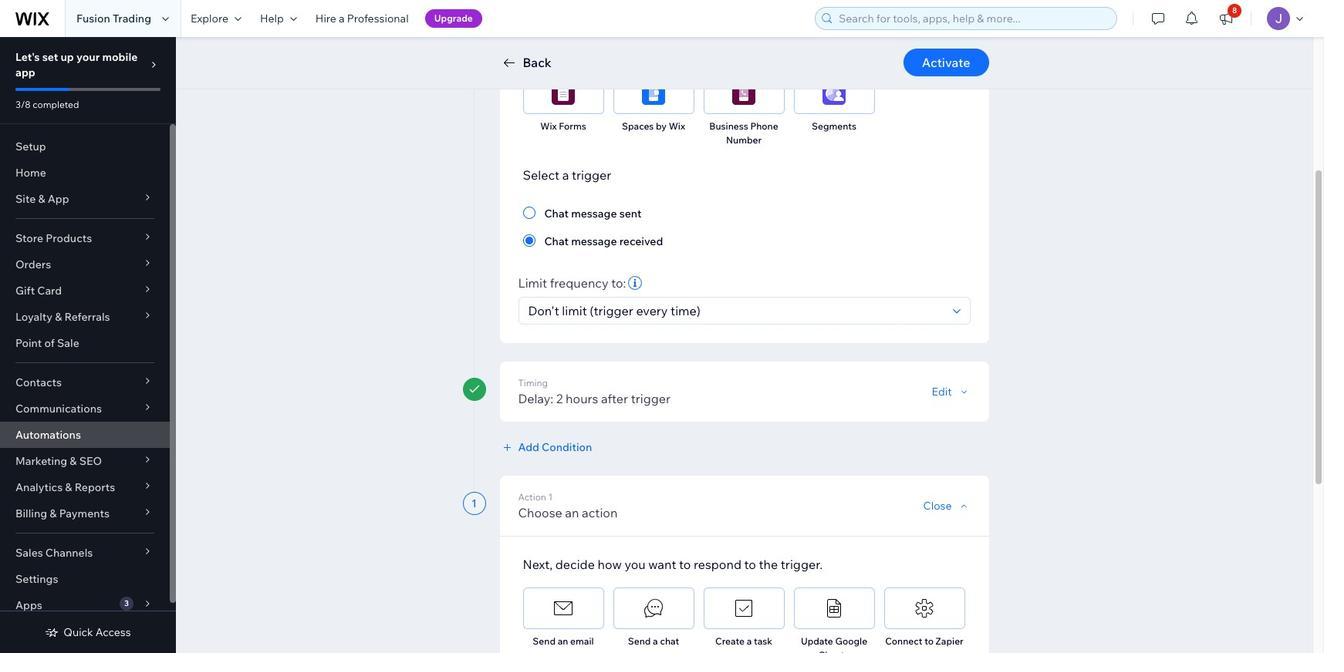 Task type: locate. For each thing, give the bounding box(es) containing it.
& for marketing
[[70, 455, 77, 468]]

1 vertical spatial chat
[[545, 207, 569, 221]]

back button
[[500, 53, 552, 72]]

let's
[[15, 50, 40, 64]]

1 horizontal spatial site
[[804, 42, 821, 53]]

send for send a chat message
[[628, 636, 651, 648]]

2 vertical spatial message
[[634, 650, 673, 654]]

& left app
[[38, 192, 45, 206]]

site & app button
[[0, 186, 170, 212]]

category image up send an email
[[552, 597, 575, 621]]

select
[[523, 167, 560, 183]]

category image up segments
[[823, 82, 846, 105]]

category image up create a task
[[732, 597, 756, 621]]

message
[[571, 207, 617, 221], [571, 235, 617, 249], [634, 650, 673, 654]]

help
[[260, 12, 284, 25]]

timing
[[518, 377, 548, 389]]

send for send an email
[[533, 636, 556, 648]]

frequency
[[550, 276, 609, 291]]

1 horizontal spatial category image
[[732, 82, 756, 105]]

1 vertical spatial trigger
[[631, 391, 671, 407]]

0 vertical spatial site
[[804, 42, 821, 53]]

2 horizontal spatial wix
[[721, 42, 737, 53]]

site
[[804, 42, 821, 53], [15, 192, 36, 206]]

chat up the limit frequency to:
[[545, 235, 569, 249]]

trigger right after
[[631, 391, 671, 407]]

automations link
[[0, 422, 170, 448]]

update
[[801, 636, 833, 648]]

reports
[[75, 481, 115, 495]]

8 button
[[1209, 0, 1243, 37]]

&
[[923, 42, 929, 53], [38, 192, 45, 206], [55, 310, 62, 324], [70, 455, 77, 468], [65, 481, 72, 495], [50, 507, 57, 521]]

you
[[625, 557, 646, 573]]

1 horizontal spatial trigger
[[631, 391, 671, 407]]

& left 'seo'
[[70, 455, 77, 468]]

sales channels button
[[0, 540, 170, 567]]

back
[[523, 55, 552, 70]]

explore
[[191, 12, 228, 25]]

wix right by
[[669, 120, 685, 132]]

a left task
[[747, 636, 752, 648]]

an left action
[[565, 506, 579, 521]]

0 vertical spatial trigger
[[572, 167, 612, 183]]

0 horizontal spatial to
[[679, 557, 691, 573]]

message for sent
[[571, 207, 617, 221]]

hire a professional link
[[306, 0, 418, 37]]

hours
[[566, 391, 598, 407]]

site inside dropdown button
[[15, 192, 36, 206]]

quick access button
[[45, 626, 131, 640]]

a right select
[[562, 167, 569, 183]]

to:
[[611, 276, 626, 291]]

1 vertical spatial message
[[571, 235, 617, 249]]

stores
[[739, 42, 768, 53]]

category image up update google sheets
[[823, 597, 846, 621]]

& inside popup button
[[70, 455, 77, 468]]

sales
[[15, 546, 43, 560]]

send left chat
[[628, 636, 651, 648]]

1 send from the left
[[533, 636, 556, 648]]

sent
[[619, 207, 642, 221]]

access
[[96, 626, 131, 640]]

category image up spaces by wix
[[642, 82, 665, 105]]

sales channels
[[15, 546, 93, 560]]

1 left action
[[472, 497, 477, 511]]

category image up wix forms
[[552, 82, 575, 105]]

0 horizontal spatial site
[[15, 192, 36, 206]]

category image
[[552, 82, 575, 105], [823, 82, 846, 105], [552, 597, 575, 621], [642, 597, 665, 621], [732, 597, 756, 621], [823, 597, 846, 621]]

option group
[[523, 204, 966, 250]]

spaces
[[622, 120, 654, 132]]

google
[[835, 636, 868, 648]]

an
[[565, 506, 579, 521], [558, 636, 568, 648]]

zapier
[[936, 636, 964, 648]]

send a chat message
[[628, 636, 679, 654]]

0 horizontal spatial category image
[[642, 82, 665, 105]]

1 horizontal spatial wix
[[669, 120, 685, 132]]

to left the
[[744, 557, 756, 573]]

an left email
[[558, 636, 568, 648]]

2 send from the left
[[628, 636, 651, 648]]

communications
[[15, 402, 102, 416]]

send inside the send a chat message
[[628, 636, 651, 648]]

to right want at the bottom of page
[[679, 557, 691, 573]]

quick access
[[64, 626, 131, 640]]

wix
[[721, 42, 737, 53], [540, 120, 557, 132], [669, 120, 685, 132]]

0 horizontal spatial wix
[[540, 120, 557, 132]]

message up chat message received
[[571, 207, 617, 221]]

inbox
[[897, 42, 921, 53]]

store products button
[[0, 225, 170, 252]]

& left the reports
[[65, 481, 72, 495]]

chat down select a trigger
[[545, 207, 569, 221]]

edit
[[932, 385, 952, 399]]

wix left forms
[[540, 120, 557, 132]]

site & app
[[15, 192, 69, 206]]

2
[[556, 391, 563, 407]]

site down the home
[[15, 192, 36, 206]]

send left email
[[533, 636, 556, 648]]

message down chat
[[634, 650, 673, 654]]

action
[[518, 492, 546, 503]]

chat up activate
[[931, 42, 952, 53]]

& right "inbox"
[[923, 42, 929, 53]]

chat message sent
[[545, 207, 642, 221]]

send
[[533, 636, 556, 648], [628, 636, 651, 648]]

0 horizontal spatial send
[[533, 636, 556, 648]]

& right "loyalty"
[[55, 310, 62, 324]]

update google sheets
[[801, 636, 868, 654]]

products
[[46, 232, 92, 245]]

category image up the "business"
[[732, 82, 756, 105]]

seo
[[79, 455, 102, 468]]

orders button
[[0, 252, 170, 278]]

category image up connect to zapier
[[913, 597, 936, 621]]

& right billing
[[50, 507, 57, 521]]

trigger inside timing delay: 2 hours after trigger
[[631, 391, 671, 407]]

to
[[679, 557, 691, 573], [744, 557, 756, 573], [925, 636, 934, 648]]

2 horizontal spatial to
[[925, 636, 934, 648]]

to left zapier
[[925, 636, 934, 648]]

after
[[601, 391, 628, 407]]

completed
[[33, 99, 79, 110]]

chat
[[931, 42, 952, 53], [545, 207, 569, 221], [545, 235, 569, 249]]

a left chat
[[653, 636, 658, 648]]

want
[[649, 557, 676, 573]]

1 horizontal spatial send
[[628, 636, 651, 648]]

a inside the send a chat message
[[653, 636, 658, 648]]

a right the hire
[[339, 12, 345, 25]]

1 horizontal spatial to
[[744, 557, 756, 573]]

category image for spaces
[[642, 82, 665, 105]]

category image
[[642, 82, 665, 105], [732, 82, 756, 105], [913, 597, 936, 621]]

2 vertical spatial chat
[[545, 235, 569, 249]]

0 vertical spatial chat
[[931, 42, 952, 53]]

site for site members
[[804, 42, 821, 53]]

app
[[48, 192, 69, 206]]

loyalty & referrals
[[15, 310, 110, 324]]

site left members
[[804, 42, 821, 53]]

analytics & reports button
[[0, 475, 170, 501]]

option group containing chat message sent
[[523, 204, 966, 250]]

2 horizontal spatial category image
[[913, 597, 936, 621]]

trigger up chat message sent
[[572, 167, 612, 183]]

up
[[61, 50, 74, 64]]

billing & payments
[[15, 507, 110, 521]]

spaces by wix
[[622, 120, 685, 132]]

a for chat
[[653, 636, 658, 648]]

0 vertical spatial an
[[565, 506, 579, 521]]

point
[[15, 337, 42, 350]]

message down chat message sent
[[571, 235, 617, 249]]

1 right action
[[548, 492, 553, 503]]

1 horizontal spatial 1
[[548, 492, 553, 503]]

settings
[[15, 573, 58, 587]]

wix stores
[[721, 42, 768, 53]]

analytics & reports
[[15, 481, 115, 495]]

1 vertical spatial site
[[15, 192, 36, 206]]

None field
[[524, 298, 948, 324]]

business
[[710, 120, 748, 132]]

wix left stores
[[721, 42, 737, 53]]

action
[[582, 506, 618, 521]]

site members
[[804, 42, 865, 53]]

professional
[[347, 12, 409, 25]]

0 vertical spatial message
[[571, 207, 617, 221]]

a for trigger
[[562, 167, 569, 183]]



Task type: vqa. For each thing, say whether or not it's contained in the screenshot.
1
yes



Task type: describe. For each thing, give the bounding box(es) containing it.
0 horizontal spatial trigger
[[572, 167, 612, 183]]

mobile
[[102, 50, 138, 64]]

fusion
[[76, 12, 110, 25]]

an inside action 1 choose an action
[[565, 506, 579, 521]]

& for analytics
[[65, 481, 72, 495]]

0 horizontal spatial 1
[[472, 497, 477, 511]]

point of sale link
[[0, 330, 170, 357]]

the
[[759, 557, 778, 573]]

communications button
[[0, 396, 170, 422]]

price
[[535, 42, 557, 53]]

trading
[[113, 12, 151, 25]]

automations
[[15, 428, 81, 442]]

3
[[124, 599, 129, 609]]

fusion trading
[[76, 12, 151, 25]]

add
[[518, 441, 539, 455]]

limit frequency to:
[[518, 276, 626, 291]]

message for received
[[571, 235, 617, 249]]

email
[[570, 636, 594, 648]]

sheets
[[819, 650, 850, 654]]

category image up the send a chat message
[[642, 597, 665, 621]]

gift card
[[15, 284, 62, 298]]

store products
[[15, 232, 92, 245]]

apps
[[15, 599, 42, 613]]

forms
[[559, 120, 586, 132]]

site for site & app
[[15, 192, 36, 206]]

analytics
[[15, 481, 63, 495]]

& for loyalty
[[55, 310, 62, 324]]

respond
[[694, 557, 742, 573]]

select a trigger
[[523, 167, 612, 183]]

how
[[598, 557, 622, 573]]

upgrade button
[[425, 9, 482, 28]]

& for site
[[38, 192, 45, 206]]

close button
[[924, 499, 971, 513]]

members
[[823, 42, 865, 53]]

& for inbox
[[923, 42, 929, 53]]

next, decide how you want to respond to the trigger.
[[523, 557, 823, 573]]

a for professional
[[339, 12, 345, 25]]

connect
[[885, 636, 923, 648]]

segments
[[812, 120, 857, 132]]

quick
[[64, 626, 93, 640]]

wix for wix stores
[[721, 42, 737, 53]]

message inside the send a chat message
[[634, 650, 673, 654]]

contacts button
[[0, 370, 170, 396]]

billing & payments button
[[0, 501, 170, 527]]

store
[[15, 232, 43, 245]]

home link
[[0, 160, 170, 186]]

activate button
[[904, 49, 989, 76]]

setup link
[[0, 134, 170, 160]]

8
[[1233, 5, 1237, 15]]

gift
[[15, 284, 35, 298]]

card
[[37, 284, 62, 298]]

upgrade
[[434, 12, 473, 24]]

loyalty & referrals button
[[0, 304, 170, 330]]

wix for wix forms
[[540, 120, 557, 132]]

sidebar element
[[0, 37, 176, 654]]

action 1 choose an action
[[518, 492, 618, 521]]

1 vertical spatial an
[[558, 636, 568, 648]]

by
[[656, 120, 667, 132]]

sale
[[57, 337, 79, 350]]

activate
[[922, 55, 971, 70]]

loyalty
[[15, 310, 52, 324]]

marketing & seo button
[[0, 448, 170, 475]]

marketing & seo
[[15, 455, 102, 468]]

create a task
[[715, 636, 773, 648]]

limit
[[518, 276, 547, 291]]

3/8
[[15, 99, 31, 110]]

chat for chat message received
[[545, 235, 569, 249]]

point of sale
[[15, 337, 79, 350]]

3/8 completed
[[15, 99, 79, 110]]

invoices
[[636, 42, 672, 53]]

settings link
[[0, 567, 170, 593]]

category image for business
[[732, 82, 756, 105]]

trigger.
[[781, 557, 823, 573]]

chat
[[660, 636, 679, 648]]

decide
[[556, 557, 595, 573]]

referrals
[[64, 310, 110, 324]]

delay:
[[518, 391, 554, 407]]

Search for tools, apps, help & more... field
[[834, 8, 1112, 29]]

price quotes
[[535, 42, 592, 53]]

a for task
[[747, 636, 752, 648]]

1 inside action 1 choose an action
[[548, 492, 553, 503]]

business phone number
[[710, 120, 778, 146]]

choose
[[518, 506, 562, 521]]

wix forms
[[540, 120, 586, 132]]

& for billing
[[50, 507, 57, 521]]

hire
[[316, 12, 336, 25]]

setup
[[15, 140, 46, 154]]

create
[[715, 636, 745, 648]]

help button
[[251, 0, 306, 37]]

received
[[619, 235, 663, 249]]

payments
[[59, 507, 110, 521]]

inbox & chat
[[897, 42, 952, 53]]

let's set up your mobile app
[[15, 50, 138, 79]]

chat for chat message sent
[[545, 207, 569, 221]]

orders
[[15, 258, 51, 272]]

send an email
[[533, 636, 594, 648]]

set
[[42, 50, 58, 64]]

task
[[754, 636, 773, 648]]



